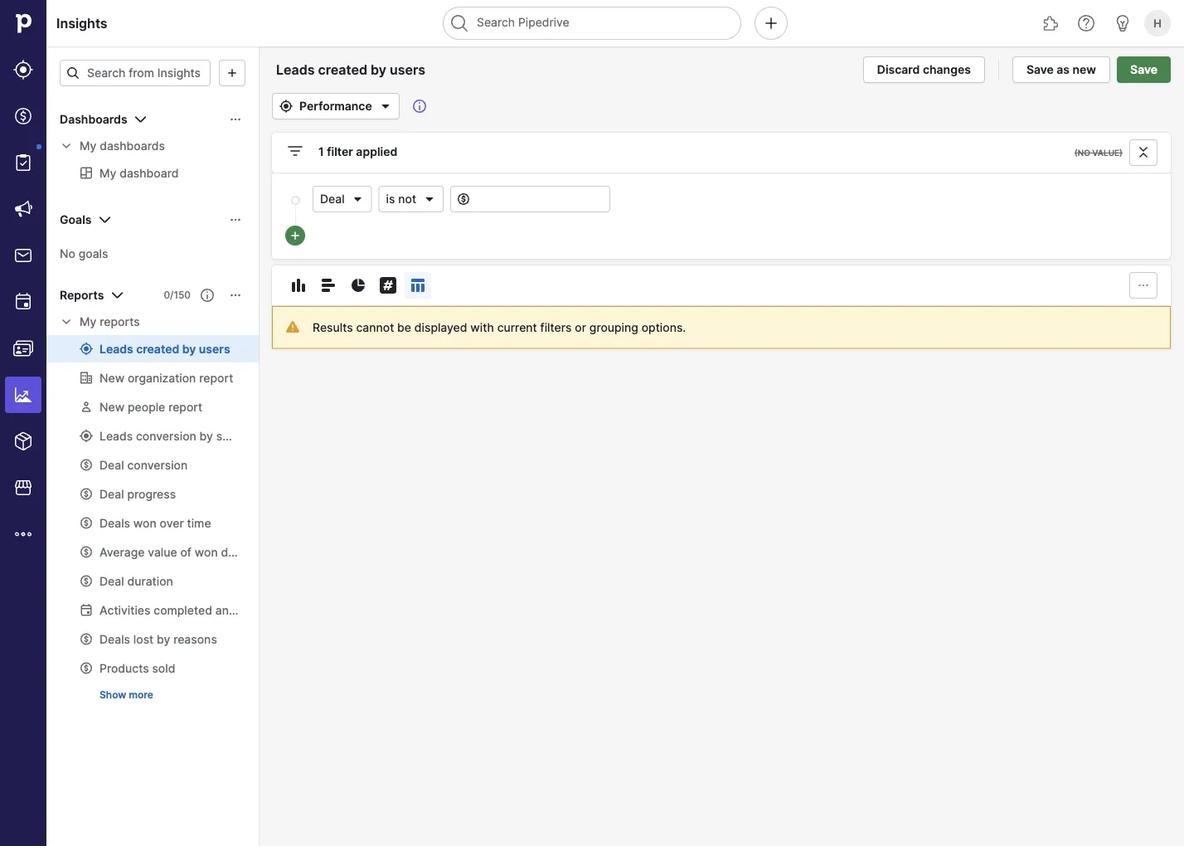 Task type: locate. For each thing, give the bounding box(es) containing it.
goals button
[[46, 207, 259, 233]]

1 save from the left
[[1027, 63, 1054, 77]]

0/150
[[164, 289, 191, 301]]

my right color secondary icon
[[80, 139, 97, 153]]

2 my from the top
[[80, 315, 97, 329]]

is
[[386, 192, 395, 206]]

value)
[[1093, 148, 1123, 158]]

reports
[[60, 288, 104, 302], [100, 315, 140, 329]]

is not field
[[379, 186, 444, 212]]

1 my from the top
[[80, 139, 97, 153]]

grouping
[[590, 320, 639, 334]]

goals up no
[[60, 213, 92, 227]]

color primary image
[[222, 66, 242, 80], [285, 141, 305, 161], [1134, 146, 1154, 159], [319, 275, 339, 295], [408, 275, 428, 295], [107, 285, 127, 305]]

1 horizontal spatial save
[[1131, 63, 1158, 77]]

1 vertical spatial my
[[80, 315, 97, 329]]

1 filter applied
[[319, 145, 398, 159]]

dashboards down dashboards button
[[100, 139, 165, 153]]

save down the h button
[[1131, 63, 1158, 77]]

color primary image inside is not popup button
[[423, 192, 437, 206]]

None field
[[451, 186, 611, 212]]

save as new
[[1027, 63, 1097, 77]]

home image
[[11, 11, 36, 36]]

reports right color secondary image
[[100, 315, 140, 329]]

dashboards up color secondary icon
[[60, 112, 127, 127]]

performance button
[[272, 93, 400, 119]]

color secondary image
[[60, 315, 73, 329]]

save for save as new
[[1027, 63, 1054, 77]]

2 save from the left
[[1131, 63, 1158, 77]]

deal
[[320, 192, 345, 206]]

0 vertical spatial goals
[[60, 213, 92, 227]]

changes
[[923, 63, 972, 77]]

(no
[[1075, 148, 1091, 158]]

options.
[[642, 320, 686, 334]]

my for my reports
[[80, 315, 97, 329]]

new
[[1073, 63, 1097, 77]]

save left as
[[1027, 63, 1054, 77]]

reports up color secondary image
[[60, 288, 104, 302]]

h button
[[1142, 7, 1175, 40]]

color primary image
[[66, 66, 80, 80], [376, 96, 396, 116], [276, 100, 296, 113], [131, 110, 151, 129], [229, 113, 242, 126], [351, 192, 365, 206], [423, 192, 437, 206], [457, 192, 471, 206], [95, 210, 115, 230], [229, 213, 242, 227], [289, 275, 309, 295], [348, 275, 368, 295], [378, 275, 398, 295], [1134, 279, 1154, 292], [201, 289, 214, 302], [229, 289, 242, 302]]

save inside button
[[1131, 63, 1158, 77]]

save button
[[1118, 56, 1172, 83]]

color primary image inside deal popup button
[[351, 192, 365, 206]]

show more button
[[93, 685, 160, 705]]

0 vertical spatial dashboards
[[60, 112, 127, 127]]

my
[[80, 139, 97, 153], [80, 315, 97, 329]]

contacts image
[[13, 339, 33, 358]]

0 vertical spatial reports
[[60, 288, 104, 302]]

Deal field
[[313, 186, 372, 212]]

cannot
[[356, 320, 394, 334]]

0 horizontal spatial save
[[1027, 63, 1054, 77]]

more image
[[13, 524, 33, 544]]

save as new button
[[1013, 56, 1111, 83]]

menu
[[0, 0, 46, 846]]

sales inbox image
[[13, 246, 33, 266]]

menu item
[[0, 372, 46, 418]]

goals
[[60, 213, 92, 227], [79, 246, 108, 261]]

as
[[1057, 63, 1070, 77]]

discard changes button
[[864, 56, 986, 83]]

filter
[[327, 145, 353, 159]]

goals right no
[[79, 246, 108, 261]]

save for save
[[1131, 63, 1158, 77]]

show more
[[100, 689, 153, 701]]

color secondary image
[[60, 139, 73, 153]]

leads image
[[13, 60, 33, 80]]

insights image
[[13, 385, 33, 405]]

save
[[1027, 63, 1054, 77], [1131, 63, 1158, 77]]

my right color secondary image
[[80, 315, 97, 329]]

marketplace image
[[13, 478, 33, 498]]

deals image
[[13, 106, 33, 126]]

dashboards button
[[46, 106, 259, 133]]

None text field
[[451, 186, 611, 212]]

0 vertical spatial my
[[80, 139, 97, 153]]

current
[[498, 320, 537, 334]]

save inside button
[[1027, 63, 1054, 77]]

discard
[[878, 63, 921, 77]]

dashboards
[[60, 112, 127, 127], [100, 139, 165, 153]]



Task type: describe. For each thing, give the bounding box(es) containing it.
with
[[471, 320, 494, 334]]

quick help image
[[1077, 13, 1097, 33]]

color primary inverted image
[[289, 229, 302, 242]]

h
[[1154, 17, 1162, 29]]

info image
[[413, 100, 426, 113]]

sales assistant image
[[1114, 13, 1133, 33]]

or
[[575, 320, 587, 334]]

1 vertical spatial reports
[[100, 315, 140, 329]]

Search from Insights text field
[[60, 60, 211, 86]]

deal button
[[313, 186, 372, 212]]

my dashboards
[[80, 139, 165, 153]]

Search Pipedrive field
[[443, 7, 742, 40]]

color undefined image
[[13, 153, 33, 173]]

be
[[398, 320, 412, 334]]

1
[[319, 145, 324, 159]]

activities image
[[13, 292, 33, 312]]

campaigns image
[[13, 199, 33, 219]]

show
[[100, 689, 126, 701]]

1 vertical spatial goals
[[79, 246, 108, 261]]

not
[[398, 192, 417, 206]]

goals inside button
[[60, 213, 92, 227]]

discard changes
[[878, 63, 972, 77]]

color warning image
[[286, 320, 300, 334]]

performance
[[300, 99, 372, 113]]

filters
[[541, 320, 572, 334]]

more
[[129, 689, 153, 701]]

insights
[[56, 15, 108, 31]]

my reports
[[80, 315, 140, 329]]

(no value)
[[1075, 148, 1123, 158]]

quick add image
[[762, 13, 782, 33]]

displayed
[[415, 320, 468, 334]]

results
[[313, 320, 353, 334]]

dashboards inside dashboards button
[[60, 112, 127, 127]]

no
[[60, 246, 75, 261]]

results cannot be displayed with current filters or grouping options.
[[313, 320, 686, 334]]

my for my dashboards
[[80, 139, 97, 153]]

1 vertical spatial dashboards
[[100, 139, 165, 153]]

products image
[[13, 431, 33, 451]]

Leads created by users field
[[272, 59, 456, 80]]

is not button
[[379, 186, 444, 212]]

applied
[[356, 145, 398, 159]]

no goals
[[60, 246, 108, 261]]

is not
[[386, 192, 417, 206]]



Task type: vqa. For each thing, say whether or not it's contained in the screenshot.
This year popup button
no



